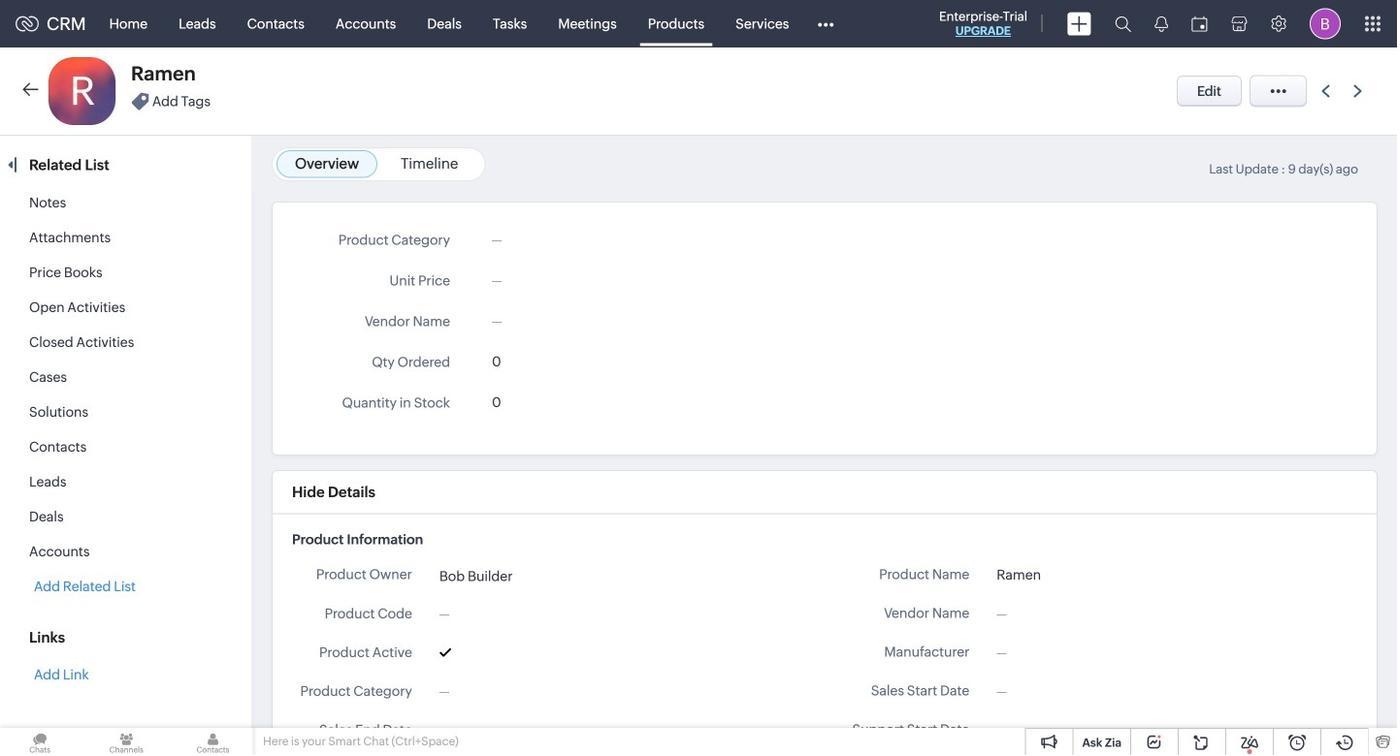 Task type: vqa. For each thing, say whether or not it's contained in the screenshot.
the topmost DURATION
no



Task type: describe. For each thing, give the bounding box(es) containing it.
search image
[[1115, 16, 1131, 32]]

create menu image
[[1067, 12, 1092, 35]]

next record image
[[1354, 85, 1366, 98]]

profile image
[[1310, 8, 1341, 39]]

logo image
[[16, 16, 39, 32]]

create menu element
[[1056, 0, 1103, 47]]

contacts image
[[173, 729, 253, 756]]

profile element
[[1298, 0, 1353, 47]]

channels image
[[87, 729, 166, 756]]



Task type: locate. For each thing, give the bounding box(es) containing it.
Other Modules field
[[805, 8, 846, 39]]

calendar image
[[1191, 16, 1208, 32]]

search element
[[1103, 0, 1143, 48]]

chats image
[[0, 729, 80, 756]]

signals image
[[1155, 16, 1168, 32]]

signals element
[[1143, 0, 1180, 48]]

previous record image
[[1321, 85, 1330, 98]]



